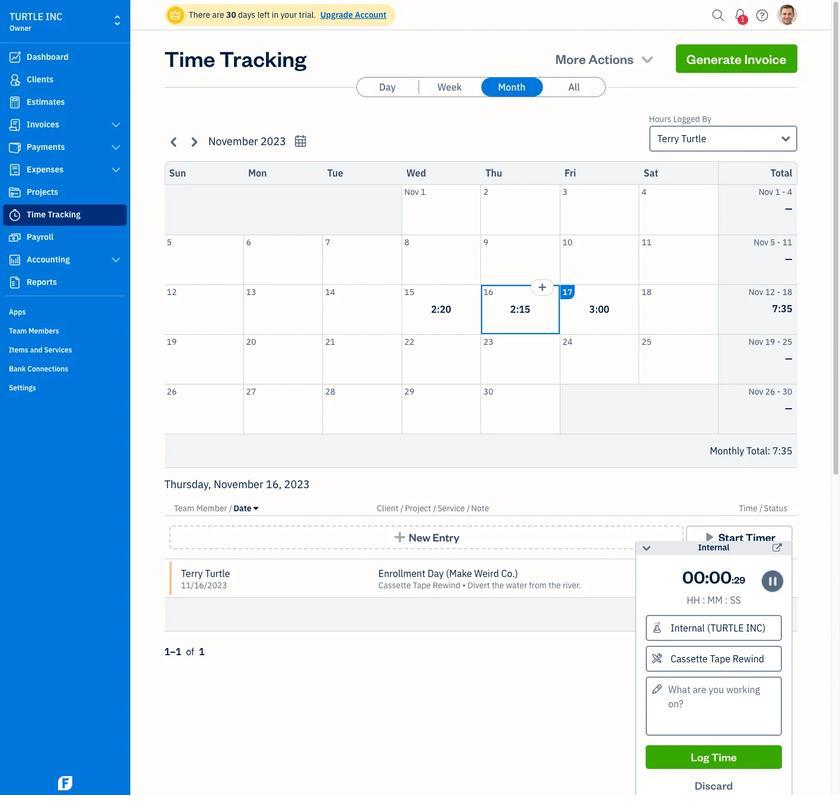 Task type: locate. For each thing, give the bounding box(es) containing it.
0 horizontal spatial 11
[[642, 237, 652, 248]]

0 horizontal spatial 12
[[167, 287, 177, 297]]

0 vertical spatial 2:15
[[511, 304, 531, 315]]

more actions button
[[545, 44, 667, 73]]

/ left note link
[[467, 503, 470, 514]]

18 inside button
[[642, 287, 652, 297]]

tracking
[[220, 44, 307, 72], [48, 209, 81, 220]]

date
[[234, 503, 252, 514]]

terry inside dropdown button
[[658, 133, 680, 145]]

2 vertical spatial total
[[747, 609, 768, 621]]

upgrade
[[321, 9, 353, 20]]

day
[[380, 81, 396, 93], [428, 568, 444, 580]]

connections
[[27, 365, 68, 374]]

1 horizontal spatial tracking
[[220, 44, 307, 72]]

nov for nov 1 - 4 —
[[759, 187, 774, 197]]

1 horizontal spatial 29
[[735, 574, 746, 586]]

2 vertical spatial chevron large down image
[[111, 256, 122, 265]]

18 down 11 'button'
[[642, 287, 652, 297]]

2 19 from the left
[[766, 337, 776, 347]]

items and services
[[9, 346, 72, 355]]

14 button
[[323, 285, 402, 334]]

expenses
[[27, 164, 64, 175]]

caretdown image
[[254, 504, 258, 514]]

-
[[783, 187, 786, 197], [778, 237, 781, 248], [778, 287, 781, 297], [778, 337, 781, 347], [778, 386, 781, 397]]

1 horizontal spatial time tracking
[[165, 44, 307, 72]]

20
[[246, 337, 256, 347]]

tracking down left
[[220, 44, 307, 72]]

terry inside "terry turtle 11/16/2023"
[[181, 568, 203, 580]]

9 button
[[481, 235, 560, 284]]

/ left date
[[229, 503, 233, 514]]

1 horizontal spatial 11
[[783, 237, 793, 248]]

/ left status link
[[760, 503, 763, 514]]

divert
[[468, 581, 490, 591]]

total up nov 1 - 4 —
[[771, 167, 793, 179]]

1 vertical spatial team
[[174, 503, 194, 514]]

5 / from the left
[[760, 503, 763, 514]]

0 horizontal spatial turtle
[[205, 568, 230, 580]]

nov inside the nov 19 - 25 —
[[749, 337, 764, 347]]

1 vertical spatial chevron large down image
[[111, 165, 122, 175]]

are
[[212, 9, 224, 20]]

Add a service text field
[[648, 648, 782, 671]]

21
[[326, 337, 336, 347]]

chevron large down image inside invoices link
[[111, 120, 122, 130]]

cassette
[[379, 581, 411, 591]]

1 26 from the left
[[167, 386, 177, 397]]

november right next month image
[[208, 135, 258, 148]]

0 vertical spatial team
[[9, 327, 27, 336]]

— up monthly total : 7:35
[[786, 402, 793, 414]]

1 vertical spatial 2:15
[[773, 566, 793, 578]]

2:15 up billable
[[773, 566, 793, 578]]

0 horizontal spatial 25
[[642, 337, 652, 347]]

2 11 from the left
[[783, 237, 793, 248]]

1 11 from the left
[[642, 237, 652, 248]]

— inside nov 1 - 4 —
[[786, 203, 793, 215]]

— inside nov 5 - 11 —
[[786, 253, 793, 265]]

12 down 5 button
[[167, 287, 177, 297]]

11 inside 11 'button'
[[642, 237, 652, 248]]

nov down wed
[[405, 187, 419, 197]]

terry up 11/16/2023
[[181, 568, 203, 580]]

time tracking link
[[3, 205, 127, 226]]

1 horizontal spatial day
[[428, 568, 444, 580]]

total right monthly
[[747, 445, 768, 457]]

expense image
[[8, 164, 22, 176]]

0 vertical spatial total
[[771, 167, 793, 179]]

next month image
[[187, 135, 201, 149]]

1 chevron large down image from the top
[[111, 120, 122, 130]]

november
[[208, 135, 258, 148], [214, 478, 264, 492]]

nov down nov 1 - 4 —
[[754, 237, 769, 248]]

log
[[692, 751, 710, 764]]

chevron large down image
[[111, 120, 122, 130], [111, 165, 122, 175], [111, 256, 122, 265]]

0 vertical spatial 2023
[[261, 135, 286, 148]]

tracking down projects link
[[48, 209, 81, 220]]

the down co.
[[492, 581, 504, 591]]

5 inside button
[[167, 237, 172, 248]]

team member /
[[174, 503, 233, 514]]

1 horizontal spatial 12
[[766, 287, 776, 297]]

30 inside nov 26 - 30 —
[[783, 386, 793, 397]]

: right hh
[[703, 595, 706, 607]]

1 vertical spatial 29
[[735, 574, 746, 586]]

chevron large down image for invoices
[[111, 120, 122, 130]]

1 19 from the left
[[167, 337, 177, 347]]

3 / from the left
[[434, 503, 437, 514]]

1 horizontal spatial 5
[[771, 237, 776, 248]]

left
[[258, 9, 270, 20]]

time tracking down days
[[165, 44, 307, 72]]

turtle inside dropdown button
[[682, 133, 707, 145]]

chevron large down image inside accounting link
[[111, 256, 122, 265]]

0 horizontal spatial team
[[9, 327, 27, 336]]

3 — from the top
[[786, 353, 793, 364]]

nov inside nov 1 button
[[405, 187, 419, 197]]

29 up the ss at the bottom right of the page
[[735, 574, 746, 586]]

0 horizontal spatial 30
[[226, 9, 236, 20]]

26 down the nov 19 - 25 —
[[766, 386, 776, 397]]

25 inside the nov 19 - 25 —
[[783, 337, 793, 347]]

7:35 up the nov 19 - 25 —
[[773, 303, 793, 315]]

2023 right 16,
[[284, 478, 310, 492]]

— up nov 26 - 30 —
[[786, 353, 793, 364]]

bank connections link
[[3, 360, 127, 378]]

time left status link
[[740, 503, 758, 514]]

24 button
[[561, 335, 639, 384]]

fri
[[565, 167, 577, 179]]

inc
[[46, 11, 62, 23]]

: down billable
[[768, 609, 771, 621]]

4 button
[[640, 185, 718, 235]]

26 inside nov 26 - 30 —
[[766, 386, 776, 397]]

0 vertical spatial november
[[208, 135, 258, 148]]

1
[[741, 15, 746, 24], [421, 187, 426, 197], [776, 187, 781, 197], [199, 646, 205, 658]]

1 vertical spatial terry
[[181, 568, 203, 580]]

4
[[642, 187, 647, 197], [788, 187, 793, 197]]

chevron large down image down chevron large down image
[[111, 165, 122, 175]]

total for monthly total
[[747, 445, 768, 457]]

sat
[[644, 167, 659, 179]]

2 4 from the left
[[788, 187, 793, 197]]

nov up nov 5 - 11 — at top right
[[759, 187, 774, 197]]

0 horizontal spatial 00
[[683, 566, 706, 588]]

time right log
[[712, 751, 737, 764]]

0 vertical spatial tracking
[[220, 44, 307, 72]]

0 vertical spatial 7:35
[[773, 303, 793, 315]]

— inside nov 26 - 30 —
[[786, 402, 793, 414]]

00
[[683, 566, 706, 588], [710, 566, 732, 588]]

nov down nov 5 - 11 — at top right
[[749, 287, 764, 297]]

12 down nov 5 - 11 — at top right
[[766, 287, 776, 297]]

note link
[[472, 503, 490, 514]]

turtle inside "terry turtle 11/16/2023"
[[205, 568, 230, 580]]

crown image
[[169, 9, 182, 21]]

2 26 from the left
[[766, 386, 776, 397]]

1 horizontal spatial the
[[549, 581, 561, 591]]

nov 5 - 11 —
[[754, 237, 793, 265]]

project image
[[8, 187, 22, 199]]

2 12 from the left
[[766, 287, 776, 297]]

add a time entry image
[[538, 280, 548, 294]]

log time button
[[646, 746, 783, 770]]

2:15 for 2:15 non-billable
[[773, 566, 793, 578]]

30 down the nov 19 - 25 —
[[783, 386, 793, 397]]

/ left service
[[434, 503, 437, 514]]

4 — from the top
[[786, 402, 793, 414]]

25 down "18" button
[[642, 337, 652, 347]]

21 button
[[323, 335, 402, 384]]

by
[[703, 114, 712, 125]]

19 inside 19 button
[[167, 337, 177, 347]]

0 horizontal spatial the
[[492, 581, 504, 591]]

- inside the nov 12 - 18 7:35
[[778, 287, 781, 297]]

hours logged by
[[650, 114, 712, 125]]

1 vertical spatial turtle
[[205, 568, 230, 580]]

: right monthly
[[768, 445, 771, 457]]

- for nov 5 - 11 —
[[778, 237, 781, 248]]

nov for nov 5 - 11 —
[[754, 237, 769, 248]]

/ right client
[[401, 503, 404, 514]]

1 — from the top
[[786, 203, 793, 215]]

billable
[[760, 581, 788, 592]]

0 horizontal spatial tracking
[[48, 209, 81, 220]]

2 00 from the left
[[710, 566, 732, 588]]

0 horizontal spatial 29
[[405, 386, 415, 397]]

1 vertical spatial total
[[747, 445, 768, 457]]

18
[[642, 287, 652, 297], [783, 287, 793, 297]]

thursday,
[[165, 478, 211, 492]]

1 inside nov 1 - 4 —
[[776, 187, 781, 197]]

2:15 down billable
[[773, 609, 793, 621]]

november up date
[[214, 478, 264, 492]]

29 inside button
[[405, 386, 415, 397]]

team down thursday,
[[174, 503, 194, 514]]

turtle up 11/16/2023
[[205, 568, 230, 580]]

- inside nov 26 - 30 —
[[778, 386, 781, 397]]

1 4 from the left
[[642, 187, 647, 197]]

2 — from the top
[[786, 253, 793, 265]]

timer
[[746, 531, 776, 544]]

1 down wed
[[421, 187, 426, 197]]

: left the ss at the bottom right of the page
[[726, 595, 728, 607]]

nov inside nov 26 - 30 —
[[749, 386, 764, 397]]

search image
[[710, 6, 728, 24]]

00 up 'mm'
[[710, 566, 732, 588]]

tracking inside main element
[[48, 209, 81, 220]]

1 18 from the left
[[642, 287, 652, 297]]

0 vertical spatial chevron large down image
[[111, 120, 122, 130]]

1 12 from the left
[[167, 287, 177, 297]]

go to help image
[[753, 6, 772, 24]]

0 vertical spatial 29
[[405, 386, 415, 397]]

1 horizontal spatial team
[[174, 503, 194, 514]]

— up the nov 12 - 18 7:35
[[786, 253, 793, 265]]

30 right 'are'
[[226, 9, 236, 20]]

days
[[238, 9, 256, 20]]

11 down nov 1 - 4 —
[[783, 237, 793, 248]]

1–1
[[165, 646, 182, 658]]

- inside nov 5 - 11 —
[[778, 237, 781, 248]]

terry for terry turtle 11/16/2023
[[181, 568, 203, 580]]

client image
[[8, 74, 22, 86]]

00 up hh
[[683, 566, 706, 588]]

1 up nov 5 - 11 — at top right
[[776, 187, 781, 197]]

11
[[642, 237, 652, 248], [783, 237, 793, 248]]

total
[[771, 167, 793, 179], [747, 445, 768, 457], [747, 609, 768, 621]]

27 button
[[244, 385, 323, 434]]

25
[[642, 337, 652, 347], [783, 337, 793, 347]]

29 down the 22 button
[[405, 386, 415, 397]]

30 down 23 button
[[484, 386, 494, 397]]

2 horizontal spatial 30
[[783, 386, 793, 397]]

— for nov 19 - 25 —
[[786, 353, 793, 364]]

turtle down logged
[[682, 133, 707, 145]]

river.
[[563, 581, 582, 591]]

1 vertical spatial tracking
[[48, 209, 81, 220]]

1 vertical spatial day
[[428, 568, 444, 580]]

team for team member /
[[174, 503, 194, 514]]

chevron large down image up chevron large down image
[[111, 120, 122, 130]]

new entry
[[409, 531, 460, 544]]

- inside nov 1 - 4 —
[[783, 187, 786, 197]]

2:15 for 2:15
[[511, 304, 531, 315]]

0 vertical spatial day
[[380, 81, 396, 93]]

nov down the nov 12 - 18 7:35
[[749, 337, 764, 347]]

1 horizontal spatial 26
[[766, 386, 776, 397]]

nov inside the nov 12 - 18 7:35
[[749, 287, 764, 297]]

1 horizontal spatial terry
[[658, 133, 680, 145]]

nov for nov 12 - 18 7:35
[[749, 287, 764, 297]]

dashboard
[[27, 52, 69, 62]]

dashboard link
[[3, 47, 127, 68]]

22
[[405, 337, 415, 347]]

1 horizontal spatial 00
[[710, 566, 732, 588]]

2 button
[[481, 185, 560, 235]]

time inside button
[[712, 751, 737, 764]]

turtle for terry turtle
[[682, 133, 707, 145]]

1 horizontal spatial turtle
[[682, 133, 707, 145]]

0 horizontal spatial 5
[[167, 237, 172, 248]]

19 down 12 button
[[167, 337, 177, 347]]

chevron large down image for accounting
[[111, 256, 122, 265]]

0 horizontal spatial 4
[[642, 187, 647, 197]]

6 button
[[244, 235, 323, 284]]

7:35 down nov 26 - 30 —
[[773, 445, 793, 457]]

1 horizontal spatial 25
[[783, 337, 793, 347]]

— inside the nov 19 - 25 —
[[786, 353, 793, 364]]

1 horizontal spatial 4
[[788, 187, 793, 197]]

time tracking down projects link
[[27, 209, 81, 220]]

— up nov 5 - 11 — at top right
[[786, 203, 793, 215]]

1 horizontal spatial 30
[[484, 386, 494, 397]]

1 vertical spatial time tracking
[[27, 209, 81, 220]]

- inside the nov 19 - 25 —
[[778, 337, 781, 347]]

main element
[[0, 0, 160, 796]]

27
[[246, 386, 256, 397]]

items
[[9, 346, 28, 355]]

nov inside nov 5 - 11 —
[[754, 237, 769, 248]]

freshbooks image
[[56, 777, 75, 791]]

1 right of
[[199, 646, 205, 658]]

0 vertical spatial turtle
[[682, 133, 707, 145]]

turtle for terry turtle 11/16/2023
[[205, 568, 230, 580]]

time right timer image
[[27, 209, 46, 220]]

play image
[[703, 532, 717, 544]]

total right daily
[[747, 609, 768, 621]]

2 chevron large down image from the top
[[111, 165, 122, 175]]

19 down the nov 12 - 18 7:35
[[766, 337, 776, 347]]

apps
[[9, 308, 26, 317]]

chevron large down image down "payroll" link
[[111, 256, 122, 265]]

1 25 from the left
[[642, 337, 652, 347]]

terry down hours
[[658, 133, 680, 145]]

10 button
[[561, 235, 639, 284]]

the right from
[[549, 581, 561, 591]]

invoices
[[27, 119, 59, 130]]

: left non-
[[732, 574, 735, 586]]

2023
[[261, 135, 286, 148], [284, 478, 310, 492]]

1 the from the left
[[492, 581, 504, 591]]

0 horizontal spatial 18
[[642, 287, 652, 297]]

total for daily total
[[747, 609, 768, 621]]

18 down nov 5 - 11 — at top right
[[783, 287, 793, 297]]

0 vertical spatial terry
[[658, 133, 680, 145]]

upgrade account link
[[318, 9, 387, 20]]

5 inside nov 5 - 11 —
[[771, 237, 776, 248]]

26 down 19 button
[[167, 386, 177, 397]]

terry turtle
[[658, 133, 707, 145]]

1 horizontal spatial 18
[[783, 287, 793, 297]]

dashboard image
[[8, 52, 22, 63]]

0 horizontal spatial time tracking
[[27, 209, 81, 220]]

— for nov 26 - 30 —
[[786, 402, 793, 414]]

team for team members
[[9, 327, 27, 336]]

nov down the nov 19 - 25 —
[[749, 386, 764, 397]]

payroll link
[[3, 227, 127, 248]]

30
[[226, 9, 236, 20], [484, 386, 494, 397], [783, 386, 793, 397]]

bank
[[9, 365, 26, 374]]

6
[[246, 237, 251, 248]]

team down apps
[[9, 327, 27, 336]]

client
[[377, 503, 399, 514]]

nov inside nov 1 - 4 —
[[759, 187, 774, 197]]

2:15 up 23 button
[[511, 304, 531, 315]]

25 down the nov 12 - 18 7:35
[[783, 337, 793, 347]]

2023 left choose a date image
[[261, 135, 286, 148]]

discard
[[695, 779, 734, 793]]

internal
[[699, 543, 730, 553]]

1 vertical spatial 7:35
[[773, 445, 793, 457]]

generate
[[687, 50, 742, 67]]

2 18 from the left
[[783, 287, 793, 297]]

11 down 4 button
[[642, 237, 652, 248]]

team inside team members link
[[9, 327, 27, 336]]

1 5 from the left
[[167, 237, 172, 248]]

2 25 from the left
[[783, 337, 793, 347]]

1 inside "dropdown button"
[[741, 15, 746, 24]]

0 horizontal spatial terry
[[181, 568, 203, 580]]

0 horizontal spatial 26
[[167, 386, 177, 397]]

8
[[405, 237, 410, 248]]

2 5 from the left
[[771, 237, 776, 248]]

1 horizontal spatial 19
[[766, 337, 776, 347]]

3 chevron large down image from the top
[[111, 256, 122, 265]]

23
[[484, 337, 494, 347]]

1 left go to help image
[[741, 15, 746, 24]]

previous month image
[[168, 135, 181, 149]]

nov for nov 1
[[405, 187, 419, 197]]

0 horizontal spatial 19
[[167, 337, 177, 347]]

2:15 inside 2:15 non-billable
[[773, 566, 793, 578]]

1 inside button
[[421, 187, 426, 197]]

choose a date image
[[294, 135, 308, 148]]

29 inside 00 : 00 : 29
[[735, 574, 746, 586]]

0 vertical spatial time tracking
[[165, 44, 307, 72]]



Task type: describe. For each thing, give the bounding box(es) containing it.
invoice image
[[8, 119, 22, 131]]

nov 1 button
[[402, 185, 481, 235]]

member
[[196, 503, 227, 514]]

estimates link
[[3, 92, 127, 113]]

chevrondown image
[[640, 50, 656, 67]]

day inside enrollment day ( make weird co. ) cassette tape rewind • divert the water from the river.
[[428, 568, 444, 580]]

4 inside 4 button
[[642, 187, 647, 197]]

reports
[[27, 277, 57, 288]]

25 button
[[640, 335, 718, 384]]

2 vertical spatial 2:15
[[773, 609, 793, 621]]

trial.
[[299, 9, 316, 20]]

your
[[281, 9, 297, 20]]

rewind
[[433, 581, 461, 591]]

in
[[272, 9, 279, 20]]

- for nov 26 - 30 —
[[778, 386, 781, 397]]

28
[[326, 386, 336, 397]]

8 button
[[402, 235, 481, 284]]

estimate image
[[8, 97, 22, 109]]

collapse timer details image
[[642, 541, 653, 556]]

mon
[[248, 167, 267, 179]]

1 / from the left
[[229, 503, 233, 514]]

26 inside button
[[167, 386, 177, 397]]

report image
[[8, 277, 22, 289]]

more
[[556, 50, 586, 67]]

7:35 inside the nov 12 - 18 7:35
[[773, 303, 793, 315]]

9
[[484, 237, 489, 248]]

2
[[484, 187, 489, 197]]

- for nov 1 - 4 —
[[783, 187, 786, 197]]

payments link
[[3, 137, 127, 158]]

7 button
[[323, 235, 402, 284]]

status link
[[765, 503, 788, 514]]

week
[[438, 81, 462, 93]]

estimates
[[27, 97, 65, 107]]

time tracking inside main element
[[27, 209, 81, 220]]

items and services link
[[3, 341, 127, 359]]

bank connections
[[9, 365, 68, 374]]

monthly
[[711, 445, 745, 457]]

1–1 of 1
[[165, 646, 205, 658]]

What are you working on? text field
[[646, 677, 783, 736]]

daily
[[724, 609, 745, 621]]

plus image
[[393, 532, 407, 544]]

4 / from the left
[[467, 503, 470, 514]]

2 / from the left
[[401, 503, 404, 514]]

4 inside nov 1 - 4 —
[[788, 187, 793, 197]]

- for nov 19 - 25 —
[[778, 337, 781, 347]]

— for nov 1 - 4 —
[[786, 203, 793, 215]]

from
[[530, 581, 547, 591]]

actions
[[589, 50, 634, 67]]

18 inside the nov 12 - 18 7:35
[[783, 287, 793, 297]]

all
[[569, 81, 580, 93]]

nov for nov 19 - 25 —
[[749, 337, 764, 347]]

7
[[326, 237, 331, 248]]

- for nov 12 - 18 7:35
[[778, 287, 781, 297]]

time inside main element
[[27, 209, 46, 220]]

•
[[463, 581, 466, 591]]

25 inside button
[[642, 337, 652, 347]]

enrollment
[[379, 568, 426, 580]]

sun
[[169, 167, 186, 179]]

: up the hh : mm : ss at the right bottom of page
[[706, 566, 710, 588]]

logged
[[674, 114, 701, 125]]

19 button
[[165, 335, 243, 384]]

new
[[409, 531, 431, 544]]

12 inside the nov 12 - 18 7:35
[[766, 287, 776, 297]]

settings link
[[3, 379, 127, 397]]

19 inside the nov 19 - 25 —
[[766, 337, 776, 347]]

generate invoice button
[[676, 44, 798, 73]]

project link
[[405, 503, 434, 514]]

mm
[[708, 595, 723, 607]]

start timer button
[[686, 526, 793, 550]]

water
[[506, 581, 528, 591]]

11 button
[[640, 235, 718, 284]]

services
[[44, 346, 72, 355]]

thu
[[486, 167, 503, 179]]

hours
[[650, 114, 672, 125]]

accounting
[[27, 254, 70, 265]]

non-
[[741, 581, 760, 592]]

: inside 00 : 00 : 29
[[732, 574, 735, 586]]

time down there
[[165, 44, 215, 72]]

13
[[246, 287, 256, 297]]

nov for nov 26 - 30 —
[[749, 386, 764, 397]]

11 inside nov 5 - 11 —
[[783, 237, 793, 248]]

2 the from the left
[[549, 581, 561, 591]]

pause timer image
[[765, 575, 782, 589]]

(
[[446, 568, 450, 580]]

chevron large down image
[[111, 143, 122, 152]]

nov 26 - 30 —
[[749, 386, 793, 414]]

30 inside button
[[484, 386, 494, 397]]

30 button
[[481, 385, 560, 434]]

reports link
[[3, 272, 127, 294]]

hh
[[687, 595, 701, 607]]

nov 19 - 25 —
[[749, 337, 793, 364]]

november 2023
[[208, 135, 286, 148]]

1 button
[[731, 3, 750, 27]]

clients link
[[3, 69, 127, 91]]

open in new window image
[[773, 541, 783, 556]]

16
[[484, 287, 494, 297]]

note
[[472, 503, 490, 514]]

24
[[563, 337, 573, 347]]

1 vertical spatial november
[[214, 478, 264, 492]]

money image
[[8, 232, 22, 244]]

Add a client or project text field
[[648, 617, 782, 640]]

service link
[[438, 503, 467, 514]]

week link
[[419, 78, 481, 97]]

there
[[189, 9, 210, 20]]

day link
[[357, 78, 419, 97]]

12 inside button
[[167, 287, 177, 297]]

1 00 from the left
[[683, 566, 706, 588]]

nov 1 - 4 —
[[759, 187, 793, 215]]

chart image
[[8, 254, 22, 266]]

expenses link
[[3, 160, 127, 181]]

14
[[326, 287, 336, 297]]

payment image
[[8, 142, 22, 154]]

project
[[405, 503, 432, 514]]

chevron large down image for expenses
[[111, 165, 122, 175]]

status
[[765, 503, 788, 514]]

time / status
[[740, 503, 788, 514]]

1 vertical spatial 2023
[[284, 478, 310, 492]]

projects link
[[3, 182, 127, 203]]

— for nov 5 - 11 —
[[786, 253, 793, 265]]

discard button
[[646, 774, 783, 796]]

2:15 non-billable
[[741, 566, 793, 592]]

timer image
[[8, 209, 22, 221]]

0 horizontal spatial day
[[380, 81, 396, 93]]

start timer
[[719, 531, 776, 544]]

terry for terry turtle
[[658, 133, 680, 145]]

start
[[719, 531, 744, 544]]

owner
[[9, 24, 31, 33]]

15
[[405, 287, 415, 297]]

3:00
[[590, 304, 610, 315]]



Task type: vqa. For each thing, say whether or not it's contained in the screenshot.
New Entry button
yes



